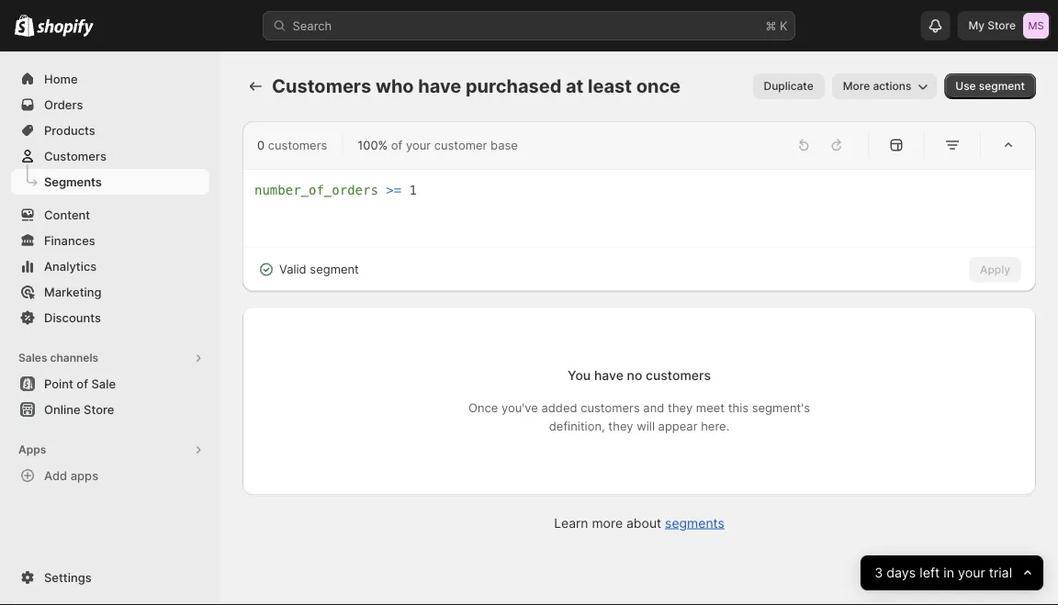 Task type: describe. For each thing, give the bounding box(es) containing it.
meet
[[696, 401, 725, 415]]

settings link
[[11, 565, 209, 591]]

customers link
[[11, 143, 209, 169]]

finances link
[[11, 228, 209, 254]]

duplicate button
[[753, 74, 825, 99]]

apps
[[18, 443, 46, 457]]

3
[[875, 565, 883, 581]]

added
[[542, 401, 577, 415]]

discounts link
[[11, 305, 209, 331]]

analytics
[[44, 259, 97, 273]]

segments
[[44, 175, 102, 189]]

3 days left in your trial button
[[861, 556, 1044, 591]]

Editor field
[[255, 181, 1024, 236]]

and
[[643, 401, 665, 415]]

of for your
[[391, 138, 403, 152]]

point of sale button
[[0, 371, 221, 397]]

products link
[[11, 118, 209, 143]]

sale
[[91, 377, 116, 391]]

left
[[920, 565, 940, 581]]

segment for use segment
[[979, 79, 1025, 93]]

100% of your customer base
[[358, 138, 518, 152]]

online store
[[44, 402, 114, 417]]

will
[[637, 420, 655, 434]]

0 customers
[[257, 138, 327, 152]]

point of sale
[[44, 377, 116, 391]]

you have no customers
[[568, 368, 711, 383]]

my store image
[[1024, 13, 1049, 39]]

online store button
[[0, 397, 221, 423]]

store for my store
[[988, 19, 1016, 32]]

point of sale link
[[11, 371, 209, 397]]

customers for customers who have purchased at least once
[[272, 75, 371, 97]]

valid
[[279, 262, 307, 277]]

trial
[[989, 565, 1012, 581]]

0
[[257, 138, 265, 152]]

here.
[[701, 420, 730, 434]]

apps button
[[11, 437, 209, 463]]

you
[[568, 368, 591, 383]]

actions
[[873, 79, 912, 93]]

use segment button
[[945, 74, 1036, 99]]

point
[[44, 377, 73, 391]]

once
[[469, 401, 498, 415]]

more actions button
[[832, 74, 937, 99]]

no
[[627, 368, 643, 383]]

once you've added customers and they meet this segment's definition, they will appear here.
[[469, 401, 810, 434]]

use segment
[[956, 79, 1025, 93]]

customers who have purchased at least once
[[272, 75, 681, 97]]

0 vertical spatial have
[[418, 75, 461, 97]]

orders
[[44, 97, 83, 112]]

this
[[728, 401, 749, 415]]

add apps button
[[11, 463, 209, 489]]

⌘ k
[[766, 18, 788, 33]]

once
[[636, 75, 681, 97]]

segment for valid segment
[[310, 262, 359, 277]]

apps
[[70, 469, 98, 483]]

channels
[[50, 351, 98, 365]]

home
[[44, 72, 78, 86]]

about
[[627, 516, 662, 531]]

my
[[969, 19, 985, 32]]

segments link
[[11, 169, 209, 195]]

add
[[44, 469, 67, 483]]

segments
[[665, 516, 725, 531]]

sales
[[18, 351, 47, 365]]

more actions
[[843, 79, 912, 93]]

undo image
[[795, 136, 813, 154]]

100%
[[358, 138, 388, 152]]

discounts
[[44, 311, 101, 325]]

⌘
[[766, 18, 777, 33]]

content
[[44, 208, 90, 222]]

marketing
[[44, 285, 102, 299]]

least
[[588, 75, 632, 97]]

valid segment alert
[[243, 248, 374, 292]]



Task type: locate. For each thing, give the bounding box(es) containing it.
apply button
[[969, 257, 1022, 283]]

marketing link
[[11, 279, 209, 305]]

store
[[988, 19, 1016, 32], [84, 402, 114, 417]]

content link
[[11, 202, 209, 228]]

of inside button
[[77, 377, 88, 391]]

learn more about segments
[[554, 516, 725, 531]]

more
[[843, 79, 870, 93]]

customers for once you've added customers and they meet this segment's definition, they will appear here.
[[581, 401, 640, 415]]

of left the sale
[[77, 377, 88, 391]]

my store
[[969, 19, 1016, 32]]

0 horizontal spatial your
[[406, 138, 431, 152]]

shopify image
[[15, 14, 34, 37], [37, 19, 94, 37]]

orders link
[[11, 92, 209, 118]]

customers for you have no customers
[[646, 368, 711, 383]]

1 vertical spatial of
[[77, 377, 88, 391]]

0 horizontal spatial customers
[[44, 149, 107, 163]]

1 horizontal spatial have
[[594, 368, 624, 383]]

segments link
[[665, 516, 725, 531]]

0 horizontal spatial customers
[[268, 138, 327, 152]]

customers
[[268, 138, 327, 152], [646, 368, 711, 383], [581, 401, 640, 415]]

0 horizontal spatial shopify image
[[15, 14, 34, 37]]

0 horizontal spatial of
[[77, 377, 88, 391]]

customers
[[272, 75, 371, 97], [44, 149, 107, 163]]

in
[[944, 565, 954, 581]]

segment
[[979, 79, 1025, 93], [310, 262, 359, 277]]

online
[[44, 402, 81, 417]]

customers up the segments
[[44, 149, 107, 163]]

customers up definition,
[[581, 401, 640, 415]]

customers inside once you've added customers and they meet this segment's definition, they will appear here.
[[581, 401, 640, 415]]

1 horizontal spatial store
[[988, 19, 1016, 32]]

search
[[293, 18, 332, 33]]

appear
[[658, 420, 698, 434]]

segment right valid
[[310, 262, 359, 277]]

more
[[592, 516, 623, 531]]

they
[[668, 401, 693, 415], [609, 420, 633, 434]]

1 vertical spatial customers
[[44, 149, 107, 163]]

customers right 0
[[268, 138, 327, 152]]

segment inside alert
[[310, 262, 359, 277]]

home link
[[11, 66, 209, 92]]

they left will
[[609, 420, 633, 434]]

sales channels
[[18, 351, 98, 365]]

1 vertical spatial they
[[609, 420, 633, 434]]

2 horizontal spatial customers
[[646, 368, 711, 383]]

your
[[406, 138, 431, 152], [958, 565, 985, 581]]

0 vertical spatial they
[[668, 401, 693, 415]]

customers down search on the top left of page
[[272, 75, 371, 97]]

you've
[[502, 401, 538, 415]]

apply
[[980, 263, 1011, 276]]

they up 'appear'
[[668, 401, 693, 415]]

1 vertical spatial customers
[[646, 368, 711, 383]]

products
[[44, 123, 95, 137]]

customers up the and
[[646, 368, 711, 383]]

0 vertical spatial segment
[[979, 79, 1025, 93]]

0 vertical spatial your
[[406, 138, 431, 152]]

of
[[391, 138, 403, 152], [77, 377, 88, 391]]

0 vertical spatial customers
[[272, 75, 371, 97]]

0 horizontal spatial segment
[[310, 262, 359, 277]]

1 horizontal spatial they
[[668, 401, 693, 415]]

days
[[887, 565, 916, 581]]

valid segment
[[279, 262, 359, 277]]

3 days left in your trial
[[875, 565, 1012, 581]]

settings
[[44, 571, 92, 585]]

store inside button
[[84, 402, 114, 417]]

base
[[491, 138, 518, 152]]

store for online store
[[84, 402, 114, 417]]

purchased
[[466, 75, 562, 97]]

of right 100%
[[391, 138, 403, 152]]

definition,
[[549, 420, 605, 434]]

1 horizontal spatial segment
[[979, 79, 1025, 93]]

k
[[780, 18, 788, 33]]

finances
[[44, 233, 95, 248]]

customer
[[434, 138, 487, 152]]

To create a segment, choose a template or apply a filter. text field
[[255, 181, 1024, 236]]

at
[[566, 75, 584, 97]]

customers for customers
[[44, 149, 107, 163]]

store down the sale
[[84, 402, 114, 417]]

1 horizontal spatial customers
[[272, 75, 371, 97]]

segment's
[[752, 401, 810, 415]]

your right "in"
[[958, 565, 985, 581]]

sales channels button
[[11, 345, 209, 371]]

duplicate
[[764, 79, 814, 93]]

learn
[[554, 516, 588, 531]]

1 vertical spatial store
[[84, 402, 114, 417]]

store right the my
[[988, 19, 1016, 32]]

your left customer
[[406, 138, 431, 152]]

0 vertical spatial store
[[988, 19, 1016, 32]]

1 vertical spatial your
[[958, 565, 985, 581]]

1 horizontal spatial your
[[958, 565, 985, 581]]

0 vertical spatial customers
[[268, 138, 327, 152]]

1 vertical spatial have
[[594, 368, 624, 383]]

analytics link
[[11, 254, 209, 279]]

0 horizontal spatial store
[[84, 402, 114, 417]]

online store link
[[11, 397, 209, 423]]

0 horizontal spatial have
[[418, 75, 461, 97]]

use
[[956, 79, 976, 93]]

have
[[418, 75, 461, 97], [594, 368, 624, 383]]

segment inside button
[[979, 79, 1025, 93]]

have right who in the top of the page
[[418, 75, 461, 97]]

of for sale
[[77, 377, 88, 391]]

segment right use
[[979, 79, 1025, 93]]

have left no
[[594, 368, 624, 383]]

2 vertical spatial customers
[[581, 401, 640, 415]]

1 horizontal spatial customers
[[581, 401, 640, 415]]

1 horizontal spatial shopify image
[[37, 19, 94, 37]]

1 horizontal spatial of
[[391, 138, 403, 152]]

0 horizontal spatial they
[[609, 420, 633, 434]]

1 vertical spatial segment
[[310, 262, 359, 277]]

redo image
[[828, 136, 846, 154]]

who
[[376, 75, 414, 97]]

your inside dropdown button
[[958, 565, 985, 581]]

0 vertical spatial of
[[391, 138, 403, 152]]

add apps
[[44, 469, 98, 483]]



Task type: vqa. For each thing, say whether or not it's contained in the screenshot.
will
yes



